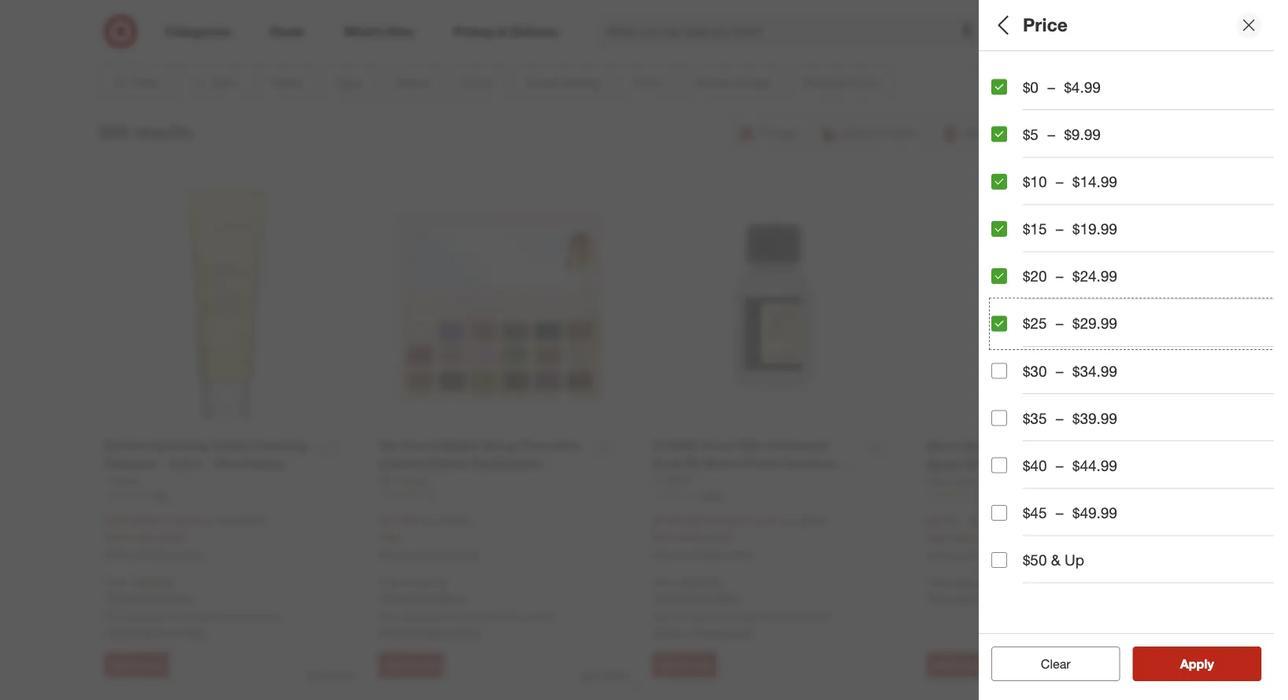 Task type: describe. For each thing, give the bounding box(es) containing it.
sale inside the $5.95 ( $5.89 /fluid ounce ) reg $8.50 sale ends today when purchased online
[[652, 531, 674, 545]]

$45  –  $49.99
[[1023, 504, 1117, 522]]

filters
[[1018, 14, 1067, 36]]

apply. for check nearby stores button corresponding to $24.00
[[164, 592, 194, 606]]

beautyblender;
[[1109, 192, 1186, 206]]

beige;
[[992, 248, 1022, 261]]

austin for $24.00
[[183, 611, 214, 625]]

$0  –  $4.99 checkbox
[[992, 79, 1007, 95]]

guest
[[992, 282, 1034, 301]]

9227 link
[[927, 490, 1170, 503]]

all filters
[[992, 14, 1067, 36]]

apply button
[[1133, 647, 1262, 682]]

sale inside the $27.00 reg $54.00 sale when purchased online
[[378, 531, 400, 545]]

6
[[427, 490, 433, 502]]

shipping for check nearby stores button corresponding to $27.00
[[403, 576, 445, 589]]

color
[[992, 227, 1030, 245]]

free for 1st check nearby stores button from the right
[[652, 576, 674, 589]]

beekman
[[1189, 192, 1236, 206]]

$5.89
[[689, 514, 716, 528]]

all
[[992, 14, 1013, 36]]

free inside free shipping * exclusions apply.
[[927, 576, 948, 590]]

deals button
[[992, 51, 1274, 106]]

all filters dialog
[[979, 0, 1274, 701]]

reg inside the $27.00 reg $54.00 sale when purchased online
[[419, 514, 435, 528]]

up
[[1065, 552, 1084, 570]]

) inside $24.00 ( $5.71 /ounce ) reg $30.00 sale ends today when purchased online
[[209, 514, 212, 528]]

$40  –  $44.99
[[1023, 457, 1117, 475]]

purchased inside the $27.00 reg $54.00 sale when purchased online
[[406, 550, 451, 561]]

$30  –  $34.99
[[1023, 362, 1117, 380]]

$40  –  $44.99 checkbox
[[992, 458, 1007, 474]]

today inside $3.50 - $8.40 sale ends today when purchased online
[[979, 532, 1006, 545]]

shade
[[992, 398, 1036, 416]]

rating
[[1038, 282, 1084, 301]]

clear;
[[1177, 248, 1204, 261]]

shipping for 1st check nearby stores button from the right
[[677, 576, 719, 589]]

$5.95
[[652, 513, 683, 529]]

( for $24.00
[[145, 514, 148, 528]]

apply. for check nearby stores button corresponding to $27.00
[[438, 592, 468, 606]]

online inside the $27.00 reg $54.00 sale when purchased online
[[453, 550, 478, 561]]

stores for $27.00
[[450, 627, 481, 640]]

$10 inside the price dialog
[[1023, 173, 1047, 191]]

black;
[[1025, 248, 1055, 261]]

clear for clear all
[[1033, 657, 1063, 672]]

free for check nearby stores button corresponding to $27.00
[[378, 576, 400, 589]]

apply. for 1st check nearby stores button from the right
[[712, 592, 742, 606]]

type
[[992, 123, 1025, 141]]

clear all button
[[992, 647, 1120, 682]]

all
[[1066, 657, 1079, 672]]

free shipping * exclusions apply.
[[927, 576, 1016, 607]]

lamar for $24.00
[[249, 611, 280, 625]]

today inside the $5.95 ( $5.89 /fluid ounce ) reg $8.50 sale ends today when purchased online
[[705, 531, 732, 545]]

ends inside the $5.95 ( $5.89 /fluid ounce ) reg $8.50 sale ends today when purchased online
[[677, 531, 701, 545]]

1802;
[[1239, 192, 1266, 206]]

$0 inside the price $0  –  $4.99; $5  –  $9.99; $10  –  $14.99; $15  –  $19.99; $
[[992, 358, 1003, 372]]

clear button
[[992, 647, 1120, 682]]

see
[[1164, 657, 1186, 672]]

$15  –  $19.99
[[1023, 220, 1117, 238]]

$5 inside the price $0  –  $4.99; $5  –  $9.99; $10  –  $14.99; $15  –  $19.99; $
[[1055, 358, 1067, 372]]

$34.99
[[1073, 362, 1117, 380]]

/ounce
[[175, 514, 209, 528]]

pink;
[[1248, 248, 1271, 261]]

check for $24.00
[[104, 627, 136, 640]]

health facts button
[[992, 492, 1274, 547]]

see results button
[[1133, 647, 1262, 682]]

$27.00
[[378, 513, 416, 529]]

blue;
[[1058, 248, 1082, 261]]

9227
[[975, 491, 996, 502]]

$50
[[1023, 552, 1047, 570]]

product form button
[[992, 437, 1274, 492]]

clear all
[[1033, 657, 1079, 672]]

$20  –  $24.99 checkbox
[[992, 269, 1007, 284]]

$15  –  $19.99 checkbox
[[992, 221, 1007, 237]]

exclusions apply. link down $50 & up "checkbox" at the bottom of page
[[930, 593, 1016, 607]]

$4.99;
[[1022, 358, 1052, 372]]

purchased inside $3.50 - $8.40 sale ends today when purchased online
[[954, 550, 999, 562]]

brand anastasia beverly hills; beautyblender; beekman 1802; b
[[992, 172, 1274, 206]]

apply
[[1180, 657, 1214, 672]]

reg inside $24.00 ( $5.71 /ounce ) reg $30.00 sale ends today when purchased online
[[215, 514, 231, 528]]

stars
[[1001, 303, 1025, 317]]

$10  –  $14.99
[[1023, 173, 1117, 191]]

health facts
[[992, 508, 1080, 527]]

south for $24.00
[[217, 611, 246, 625]]

$29.99
[[1073, 315, 1117, 333]]

1997 link
[[652, 489, 895, 503]]

exclusions for check nearby stores button corresponding to $27.00
[[382, 592, 435, 606]]

$30  –  $34.99 checkbox
[[992, 363, 1007, 379]]

$44.99
[[1073, 457, 1117, 475]]

color beige; black; blue; brown; gold; gray; clear; orange; pink; 
[[992, 227, 1274, 261]]

$20  –  $24.99
[[1023, 267, 1117, 286]]

benefit
[[992, 564, 1042, 582]]

free shipping * * exclusions apply. not available at austin south lamar check nearby stores for $27.00
[[378, 576, 555, 640]]

online inside the $5.95 ( $5.89 /fluid ounce ) reg $8.50 sale ends today when purchased online
[[727, 550, 753, 561]]

guest rating 5 stars
[[992, 282, 1084, 317]]

3 south from the left
[[765, 611, 795, 625]]

$35
[[1023, 410, 1047, 428]]

3 lamar from the left
[[798, 611, 829, 625]]

wellness standard
[[992, 619, 1124, 637]]

purchased inside the $5.95 ( $5.89 /fluid ounce ) reg $8.50 sale ends today when purchased online
[[680, 550, 725, 561]]

exclusions apply. link for check nearby stores button corresponding to $24.00
[[108, 592, 194, 606]]

$45
[[1023, 504, 1047, 522]]

brand
[[992, 172, 1034, 190]]

wellness standard button
[[992, 602, 1274, 658]]

3 austin from the left
[[732, 611, 762, 625]]

range
[[1040, 398, 1086, 416]]

check nearby stores button for $24.00
[[104, 626, 206, 642]]

$15 inside the price dialog
[[1023, 220, 1047, 238]]

purchased inside $24.00 ( $5.71 /ounce ) reg $30.00 sale ends today when purchased online
[[132, 550, 176, 561]]

type button
[[992, 106, 1274, 161]]

exclusions apply. link for check nearby stores button corresponding to $27.00
[[382, 592, 468, 606]]

nearby for $24.00
[[139, 627, 173, 640]]

$40
[[1023, 457, 1047, 475]]

lamar for $27.00
[[524, 611, 555, 625]]

$0  –  $4.99
[[1023, 78, 1101, 96]]

$20
[[1023, 267, 1047, 286]]

$5 inside the price dialog
[[1023, 125, 1039, 143]]

austin for $27.00
[[457, 611, 488, 625]]

$27.00 reg $54.00 sale when purchased online
[[378, 513, 478, 561]]

sponsored for $27.00
[[580, 670, 627, 682]]

when inside $3.50 - $8.40 sale ends today when purchased online
[[927, 550, 951, 562]]

865
[[153, 490, 169, 502]]

brown;
[[1085, 248, 1119, 261]]

available for $24.00
[[125, 611, 168, 625]]

sale inside $3.50 - $8.40 sale ends today when purchased online
[[927, 532, 948, 545]]

sponsored for $24.00
[[306, 670, 353, 682]]

$24.99
[[1073, 267, 1117, 286]]



Task type: locate. For each thing, give the bounding box(es) containing it.
online up benefit
[[1001, 550, 1027, 562]]

865 link
[[104, 489, 347, 503]]

shipping down $24.00 ( $5.71 /ounce ) reg $30.00 sale ends today when purchased online
[[129, 576, 171, 589]]

2 ) from the left
[[774, 514, 777, 528]]

at for $27.00
[[445, 611, 454, 625]]

2 horizontal spatial check nearby stores button
[[652, 626, 755, 642]]

check for $27.00
[[378, 627, 410, 640]]

b
[[1269, 192, 1274, 206]]

free down $3.50 - $8.40 sale ends today when purchased online
[[927, 576, 948, 590]]

0 horizontal spatial austin
[[183, 611, 214, 625]]

$5.95 ( $5.89 /fluid ounce ) reg $8.50 sale ends today when purchased online
[[652, 513, 826, 561]]

when
[[104, 550, 129, 561], [378, 550, 403, 561], [652, 550, 677, 561], [927, 550, 951, 562]]

1 vertical spatial $10
[[1118, 358, 1136, 372]]

not
[[104, 611, 122, 625], [378, 611, 396, 625], [652, 611, 670, 625]]

$39.99
[[1073, 410, 1117, 428]]

online inside $24.00 ( $5.71 /ounce ) reg $30.00 sale ends today when purchased online
[[179, 550, 204, 561]]

1 not from the left
[[104, 611, 122, 625]]

) down 865 link at the left
[[209, 514, 212, 528]]

today down $8.40
[[979, 532, 1006, 545]]

shipping down the $27.00 reg $54.00 sale when purchased online
[[403, 576, 445, 589]]

2 horizontal spatial reg
[[780, 514, 796, 528]]

not for $27.00
[[378, 611, 396, 625]]

when inside $24.00 ( $5.71 /ounce ) reg $30.00 sale ends today when purchased online
[[104, 550, 129, 561]]

1 horizontal spatial check nearby stores button
[[378, 626, 481, 642]]

when down $24.00
[[104, 550, 129, 561]]

when down '$5.95'
[[652, 550, 677, 561]]

shipping
[[129, 576, 171, 589], [403, 576, 445, 589], [677, 576, 719, 589], [951, 576, 994, 590]]

6 link
[[378, 489, 621, 503]]

0 horizontal spatial not
[[104, 611, 122, 625]]

reg down 865 link at the left
[[215, 514, 231, 528]]

free
[[104, 576, 126, 589], [378, 576, 400, 589], [652, 576, 674, 589], [927, 576, 948, 590]]

reg left $8.50
[[780, 514, 796, 528]]

price for price $0  –  $4.99; $5  –  $9.99; $10  –  $14.99; $15  –  $19.99; $
[[992, 338, 1029, 356]]

0 horizontal spatial check nearby stores button
[[104, 626, 206, 642]]

1 horizontal spatial sponsored
[[580, 670, 627, 682]]

$19.99
[[1073, 220, 1117, 238]]

sale down $24.00
[[104, 531, 126, 545]]

1 ( from the left
[[145, 514, 148, 528]]

1 horizontal spatial (
[[686, 514, 689, 528]]

online down $54.00
[[453, 550, 478, 561]]

apply. down the $27.00 reg $54.00 sale when purchased online
[[438, 592, 468, 606]]

2 horizontal spatial austin
[[732, 611, 762, 625]]

$50 & Up checkbox
[[992, 553, 1007, 569]]

$0 left $30 on the right bottom of page
[[992, 358, 1003, 372]]

1 check from the left
[[104, 627, 136, 640]]

reg inside the $5.95 ( $5.89 /fluid ounce ) reg $8.50 sale ends today when purchased online
[[780, 514, 796, 528]]

purchased up free shipping * exclusions apply.
[[954, 550, 999, 562]]

$10 up anastasia
[[1023, 173, 1047, 191]]

584
[[98, 121, 129, 143]]

2 south from the left
[[491, 611, 520, 625]]

$15 right $14.99;
[[1194, 358, 1212, 372]]

shipping inside free shipping * exclusions apply.
[[951, 576, 994, 590]]

$0
[[1023, 78, 1039, 96], [992, 358, 1003, 372]]

reg
[[215, 514, 231, 528], [419, 514, 435, 528], [780, 514, 796, 528]]

1 horizontal spatial available
[[399, 611, 442, 625]]

0 horizontal spatial south
[[217, 611, 246, 625]]

0 horizontal spatial )
[[209, 514, 212, 528]]

reg down the 6
[[419, 514, 435, 528]]

1 austin from the left
[[183, 611, 214, 625]]

search
[[978, 25, 1016, 41]]

$3.50 - $8.40 sale ends today when purchased online
[[927, 514, 1027, 562]]

exclusions apply. link down $24.00 ( $5.71 /ounce ) reg $30.00 sale ends today when purchased online
[[108, 592, 194, 606]]

search button
[[978, 14, 1016, 52]]

1 stores from the left
[[176, 627, 206, 640]]

product form
[[992, 453, 1089, 471]]

0 vertical spatial $0
[[1023, 78, 1039, 96]]

1 horizontal spatial today
[[705, 531, 732, 545]]

0 horizontal spatial lamar
[[249, 611, 280, 625]]

1 south from the left
[[217, 611, 246, 625]]

1 horizontal spatial check
[[378, 627, 410, 640]]

$30
[[1023, 362, 1047, 380]]

$5.71
[[148, 514, 175, 528]]

* inside free shipping * exclusions apply.
[[927, 593, 930, 607]]

exclusions for check nearby stores button corresponding to $24.00
[[108, 592, 161, 606]]

2 clear from the left
[[1041, 657, 1071, 672]]

today down $5.71
[[156, 531, 184, 545]]

purchased down $54.00
[[406, 550, 451, 561]]

3 check nearby stores button from the left
[[652, 626, 755, 642]]

today down the /fluid
[[705, 531, 732, 545]]

1 horizontal spatial stores
[[450, 627, 481, 640]]

$25  –  $29.99
[[1023, 315, 1117, 333]]

3 check from the left
[[652, 627, 684, 640]]

$5  –  $9.99 checkbox
[[992, 127, 1007, 142]]

2 horizontal spatial check
[[652, 627, 684, 640]]

1997
[[701, 490, 722, 502]]

shipping down the $5.95 ( $5.89 /fluid ounce ) reg $8.50 sale ends today when purchased online
[[677, 576, 719, 589]]

anastasia
[[992, 192, 1040, 206]]

2 horizontal spatial not
[[652, 611, 670, 625]]

south for $27.00
[[491, 611, 520, 625]]

exclusions apply. link down the $5.95 ( $5.89 /fluid ounce ) reg $8.50 sale ends today when purchased online
[[656, 592, 742, 606]]

when down $3.50
[[927, 550, 951, 562]]

clear for clear
[[1041, 657, 1071, 672]]

free down '$5.95'
[[652, 576, 674, 589]]

ends inside $24.00 ( $5.71 /ounce ) reg $30.00 sale ends today when purchased online
[[129, 531, 153, 545]]

2 lamar from the left
[[524, 611, 555, 625]]

1 horizontal spatial nearby
[[413, 627, 447, 640]]

$4.99
[[1064, 78, 1101, 96]]

$35  –  $39.99 checkbox
[[992, 411, 1007, 427]]

3 stores from the left
[[724, 627, 755, 640]]

$35  –  $39.99
[[1023, 410, 1117, 428]]

$14.99;
[[1155, 358, 1191, 372]]

beverly
[[1043, 192, 1079, 206]]

0 horizontal spatial check
[[104, 627, 136, 640]]

2 horizontal spatial nearby
[[687, 627, 721, 640]]

$15
[[1023, 220, 1047, 238], [1194, 358, 1212, 372]]

$5 right '$4.99;'
[[1055, 358, 1067, 372]]

1 horizontal spatial reg
[[419, 514, 435, 528]]

1 sponsored from the left
[[306, 670, 353, 682]]

1 horizontal spatial $15
[[1194, 358, 1212, 372]]

sale down the $27.00
[[378, 531, 400, 545]]

2 ( from the left
[[686, 514, 689, 528]]

price for price
[[1023, 14, 1068, 36]]

at for $24.00
[[171, 611, 180, 625]]

1 reg from the left
[[215, 514, 231, 528]]

apply. down the $5.95 ( $5.89 /fluid ounce ) reg $8.50 sale ends today when purchased online
[[712, 592, 742, 606]]

$50 & up
[[1023, 552, 1084, 570]]

0 horizontal spatial at
[[171, 611, 180, 625]]

2 free shipping * * exclusions apply. not available at austin south lamar check nearby stores from the left
[[378, 576, 555, 640]]

3 at from the left
[[719, 611, 728, 625]]

$9.99
[[1064, 125, 1101, 143]]

0 vertical spatial $15
[[1023, 220, 1047, 238]]

advertisement region
[[165, 0, 1110, 37]]

1 horizontal spatial lamar
[[524, 611, 555, 625]]

2 nearby from the left
[[413, 627, 447, 640]]

see results
[[1164, 657, 1231, 672]]

2 sponsored from the left
[[580, 670, 627, 682]]

$3.50
[[927, 514, 957, 529]]

results for 584 results
[[134, 121, 192, 143]]

apply. down benefit
[[986, 593, 1016, 607]]

free for check nearby stores button corresponding to $24.00
[[104, 576, 126, 589]]

results for see results
[[1190, 657, 1231, 672]]

) inside the $5.95 ( $5.89 /fluid ounce ) reg $8.50 sale ends today when purchased online
[[774, 514, 777, 528]]

1 horizontal spatial free shipping * * exclusions apply. not available at austin south lamar check nearby stores
[[378, 576, 555, 640]]

1 vertical spatial price
[[992, 338, 1029, 356]]

1 horizontal spatial ends
[[677, 531, 701, 545]]

(
[[145, 514, 148, 528], [686, 514, 689, 528]]

today
[[156, 531, 184, 545], [705, 531, 732, 545], [979, 532, 1006, 545]]

clear left 'all'
[[1033, 657, 1063, 672]]

2 horizontal spatial ends
[[951, 532, 976, 545]]

today inside $24.00 ( $5.71 /ounce ) reg $30.00 sale ends today when purchased online
[[156, 531, 184, 545]]

1 vertical spatial results
[[1190, 657, 1231, 672]]

0 vertical spatial $10
[[1023, 173, 1047, 191]]

0 horizontal spatial results
[[134, 121, 192, 143]]

0 horizontal spatial sponsored
[[306, 670, 353, 682]]

free down the $27.00 reg $54.00 sale when purchased online
[[378, 576, 400, 589]]

clear inside all filters dialog
[[1033, 657, 1063, 672]]

when down the $27.00
[[378, 550, 403, 561]]

1 nearby from the left
[[139, 627, 173, 640]]

1 ) from the left
[[209, 514, 212, 528]]

price down $25  –  $29.99 checkbox
[[992, 338, 1029, 356]]

1 check nearby stores button from the left
[[104, 626, 206, 642]]

$54.00
[[438, 514, 471, 528]]

1 horizontal spatial $10
[[1118, 358, 1136, 372]]

1 horizontal spatial results
[[1190, 657, 1231, 672]]

free down $24.00
[[104, 576, 126, 589]]

2 horizontal spatial lamar
[[798, 611, 829, 625]]

$30.00
[[234, 514, 267, 528]]

2 austin from the left
[[457, 611, 488, 625]]

apply. inside free shipping * exclusions apply.
[[986, 593, 1016, 607]]

) down '1997' link
[[774, 514, 777, 528]]

1 horizontal spatial south
[[491, 611, 520, 625]]

1 horizontal spatial )
[[774, 514, 777, 528]]

ends
[[129, 531, 153, 545], [677, 531, 701, 545], [951, 532, 976, 545]]

ends down -
[[951, 532, 976, 545]]

2 stores from the left
[[450, 627, 481, 640]]

shade range
[[992, 398, 1086, 416]]

0 horizontal spatial $5
[[1023, 125, 1039, 143]]

3 nearby from the left
[[687, 627, 721, 640]]

0 vertical spatial results
[[134, 121, 192, 143]]

0 horizontal spatial stores
[[176, 627, 206, 640]]

results right see
[[1190, 657, 1231, 672]]

1 at from the left
[[171, 611, 180, 625]]

price right all
[[1023, 14, 1068, 36]]

1 available from the left
[[125, 611, 168, 625]]

exclusions inside free shipping * exclusions apply.
[[930, 593, 983, 607]]

price inside dialog
[[1023, 14, 1068, 36]]

2 horizontal spatial south
[[765, 611, 795, 625]]

health
[[992, 508, 1038, 527]]

results right 584 at top left
[[134, 121, 192, 143]]

0 horizontal spatial today
[[156, 531, 184, 545]]

2 reg from the left
[[419, 514, 435, 528]]

5
[[992, 303, 998, 317]]

ends down $24.00
[[129, 531, 153, 545]]

1 clear from the left
[[1033, 657, 1063, 672]]

$0 right $0  –  $4.99 option
[[1023, 78, 1039, 96]]

0 horizontal spatial reg
[[215, 514, 231, 528]]

2 not from the left
[[378, 611, 396, 625]]

check nearby stores button for $27.00
[[378, 626, 481, 642]]

online down /ounce
[[179, 550, 204, 561]]

stores for $24.00
[[176, 627, 206, 640]]

sale
[[104, 531, 126, 545], [378, 531, 400, 545], [652, 531, 674, 545], [927, 532, 948, 545]]

( inside the $5.95 ( $5.89 /fluid ounce ) reg $8.50 sale ends today when purchased online
[[686, 514, 689, 528]]

price inside the price $0  –  $4.99; $5  –  $9.99; $10  –  $14.99; $15  –  $19.99; $
[[992, 338, 1029, 356]]

1 horizontal spatial not
[[378, 611, 396, 625]]

( for $5.95
[[686, 514, 689, 528]]

$5 right $5  –  $9.99 option
[[1023, 125, 1039, 143]]

0 vertical spatial price
[[1023, 14, 1068, 36]]

( right $24.00
[[145, 514, 148, 528]]

2 horizontal spatial at
[[719, 611, 728, 625]]

clear
[[1033, 657, 1063, 672], [1041, 657, 1071, 672]]

2 horizontal spatial today
[[979, 532, 1006, 545]]

benefit button
[[992, 547, 1274, 602]]

0 horizontal spatial $15
[[1023, 220, 1047, 238]]

2 check from the left
[[378, 627, 410, 640]]

not for $24.00
[[104, 611, 122, 625]]

$
[[1270, 358, 1274, 372]]

wellness
[[992, 619, 1054, 637]]

0 vertical spatial $5
[[1023, 125, 1039, 143]]

nearby
[[139, 627, 173, 640], [413, 627, 447, 640], [687, 627, 721, 640]]

2 check nearby stores button from the left
[[378, 626, 481, 642]]

clear down wellness standard
[[1041, 657, 1071, 672]]

exclusions apply. link down the $27.00 reg $54.00 sale when purchased online
[[382, 592, 468, 606]]

when inside the $27.00 reg $54.00 sale when purchased online
[[378, 550, 403, 561]]

1 horizontal spatial austin
[[457, 611, 488, 625]]

price $0  –  $4.99; $5  –  $9.99; $10  –  $14.99; $15  –  $19.99; $
[[992, 338, 1274, 372]]

apply. down $24.00 ( $5.71 /ounce ) reg $30.00 sale ends today when purchased online
[[164, 592, 194, 606]]

online down the /fluid
[[727, 550, 753, 561]]

$8.40
[[969, 514, 1000, 529]]

shipping for check nearby stores button corresponding to $24.00
[[129, 576, 171, 589]]

orange;
[[1207, 248, 1245, 261]]

$9.99;
[[1085, 358, 1115, 372]]

2 horizontal spatial free shipping * * exclusions apply. not available at austin south lamar check nearby stores
[[652, 576, 829, 640]]

$10 right $9.99;
[[1118, 358, 1136, 372]]

$15 inside the price $0  –  $4.99; $5  –  $9.99; $10  –  $14.99; $15  –  $19.99; $
[[1194, 358, 1212, 372]]

0 horizontal spatial available
[[125, 611, 168, 625]]

1 horizontal spatial at
[[445, 611, 454, 625]]

deals
[[992, 67, 1032, 86]]

1 horizontal spatial $0
[[1023, 78, 1039, 96]]

lamar
[[249, 611, 280, 625], [524, 611, 555, 625], [798, 611, 829, 625]]

$0 inside the price dialog
[[1023, 78, 1039, 96]]

( inside $24.00 ( $5.71 /ounce ) reg $30.00 sale ends today when purchased online
[[145, 514, 148, 528]]

shade range button
[[992, 382, 1274, 437]]

$25  –  $29.99 checkbox
[[992, 316, 1007, 332]]

1 free shipping * * exclusions apply. not available at austin south lamar check nearby stores from the left
[[104, 576, 280, 640]]

hills;
[[1082, 192, 1106, 206]]

0 horizontal spatial (
[[145, 514, 148, 528]]

( right '$5.95'
[[686, 514, 689, 528]]

1 vertical spatial $5
[[1055, 358, 1067, 372]]

$25
[[1023, 315, 1047, 333]]

form
[[1052, 453, 1089, 471]]

purchased down $5.71
[[132, 550, 176, 561]]

apply.
[[164, 592, 194, 606], [438, 592, 468, 606], [712, 592, 742, 606], [986, 593, 1016, 607]]

ends inside $3.50 - $8.40 sale ends today when purchased online
[[951, 532, 976, 545]]

exclusions for 1st check nearby stores button from the right
[[656, 592, 709, 606]]

3 not from the left
[[652, 611, 670, 625]]

3 free shipping * * exclusions apply. not available at austin south lamar check nearby stores from the left
[[652, 576, 829, 640]]

1 vertical spatial $15
[[1194, 358, 1212, 372]]

results inside "button"
[[1190, 657, 1231, 672]]

clear inside the price dialog
[[1041, 657, 1071, 672]]

available for $27.00
[[399, 611, 442, 625]]

sale down '$5.95'
[[652, 531, 674, 545]]

3 reg from the left
[[780, 514, 796, 528]]

$15 up the black;
[[1023, 220, 1047, 238]]

free shipping * * exclusions apply. not available at austin south lamar check nearby stores for $24.00
[[104, 576, 280, 640]]

1 horizontal spatial $5
[[1055, 358, 1067, 372]]

price dialog
[[979, 0, 1274, 701]]

online inside $3.50 - $8.40 sale ends today when purchased online
[[1001, 550, 1027, 562]]

&
[[1051, 552, 1061, 570]]

purchased down '$5.89'
[[680, 550, 725, 561]]

2 available from the left
[[399, 611, 442, 625]]

1 vertical spatial $0
[[992, 358, 1003, 372]]

gray;
[[1150, 248, 1174, 261]]

-
[[961, 514, 966, 529]]

shipping down $50 & up "checkbox" at the bottom of page
[[951, 576, 994, 590]]

2 horizontal spatial available
[[673, 611, 716, 625]]

What can we help you find? suggestions appear below search field
[[597, 14, 989, 49]]

$10 inside the price $0  –  $4.99; $5  –  $9.99; $10  –  $14.99; $15  –  $19.99; $
[[1118, 358, 1136, 372]]

$24.00 ( $5.71 /ounce ) reg $30.00 sale ends today when purchased online
[[104, 513, 267, 561]]

$10  –  $14.99 checkbox
[[992, 174, 1007, 190]]

3 available from the left
[[673, 611, 716, 625]]

nearby for $27.00
[[413, 627, 447, 640]]

product
[[992, 453, 1048, 471]]

/fluid
[[716, 514, 741, 528]]

ends down '$5.89'
[[677, 531, 701, 545]]

0 horizontal spatial nearby
[[139, 627, 173, 640]]

0 horizontal spatial $0
[[992, 358, 1003, 372]]

gold;
[[1122, 248, 1147, 261]]

0 horizontal spatial $10
[[1023, 173, 1047, 191]]

2 at from the left
[[445, 611, 454, 625]]

0 horizontal spatial free shipping * * exclusions apply. not available at austin south lamar check nearby stores
[[104, 576, 280, 640]]

2 horizontal spatial stores
[[724, 627, 755, 640]]

$14.99
[[1073, 173, 1117, 191]]

exclusions apply. link for 1st check nearby stores button from the right
[[656, 592, 742, 606]]

when inside the $5.95 ( $5.89 /fluid ounce ) reg $8.50 sale ends today when purchased online
[[652, 550, 677, 561]]

sale inside $24.00 ( $5.71 /ounce ) reg $30.00 sale ends today when purchased online
[[104, 531, 126, 545]]

1 lamar from the left
[[249, 611, 280, 625]]

0 horizontal spatial ends
[[129, 531, 153, 545]]

sale down $3.50
[[927, 532, 948, 545]]

facts
[[1042, 508, 1080, 527]]

$45  –  $49.99 checkbox
[[992, 505, 1007, 521]]



Task type: vqa. For each thing, say whether or not it's contained in the screenshot.
$44.99
yes



